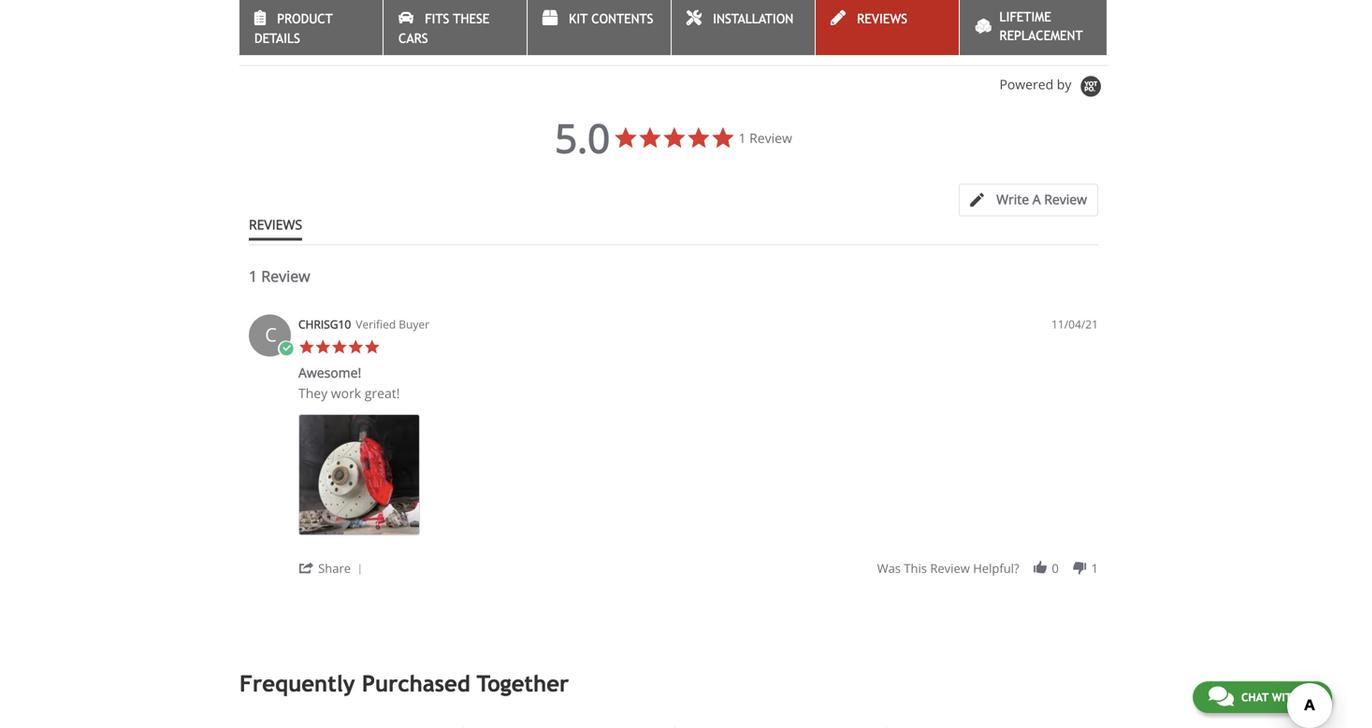 Task type: vqa. For each thing, say whether or not it's contained in the screenshot.
Availability: corresponding to $71.24
no



Task type: locate. For each thing, give the bounding box(es) containing it.
1 horizontal spatial review
[[749, 129, 792, 147]]

0 horizontal spatial star image
[[298, 339, 315, 355]]

awesome! they work great!
[[298, 364, 400, 402]]

write a review button
[[959, 184, 1098, 216]]

1 vertical spatial 1 review
[[249, 266, 310, 286]]

lifetime
[[999, 9, 1051, 24]]

0 vertical spatial reviews
[[857, 11, 907, 26]]

0
[[1052, 560, 1059, 577]]

0 horizontal spatial review
[[261, 266, 310, 286]]

2 vertical spatial 1
[[1091, 560, 1098, 577]]

by
[[1057, 75, 1071, 93]]

review date 11/04/21 element
[[1051, 317, 1098, 332]]

frequently
[[239, 671, 355, 697]]

1 horizontal spatial star image
[[348, 339, 364, 355]]

1 vertical spatial 1
[[249, 266, 257, 286]]

1 horizontal spatial reviews
[[857, 11, 907, 26]]

circle checkmark image
[[278, 341, 294, 357]]

1
[[739, 129, 746, 147], [249, 266, 257, 286], [1091, 560, 1098, 577]]

2 horizontal spatial review
[[1044, 190, 1087, 208]]

group
[[877, 560, 1098, 577]]

0 vertical spatial 1
[[739, 129, 746, 147]]

powered by
[[999, 75, 1075, 93]]

0 horizontal spatial reviews
[[239, 28, 311, 50]]

1 horizontal spatial 1 review
[[739, 129, 792, 147]]

comments image
[[1208, 686, 1234, 708]]

share button
[[298, 559, 369, 577]]

reviews
[[857, 11, 907, 26], [239, 28, 311, 50]]

these
[[453, 11, 490, 26]]

purchased
[[362, 671, 470, 697]]

2 vertical spatial review
[[261, 266, 310, 286]]

product
[[277, 11, 333, 26]]

work
[[331, 384, 361, 402]]

helpful?
[[973, 560, 1019, 577]]

verified buyer heading
[[356, 317, 429, 332]]

vote up review by chrisg10 on  4 nov 2021 image
[[1032, 560, 1048, 577]]

installation
[[713, 11, 793, 26]]

awesome! heading
[[298, 364, 361, 385]]

chat
[[1241, 691, 1269, 704]]

star image down the chrisg10 verified buyer
[[348, 339, 364, 355]]

lifetime replacement
[[999, 9, 1083, 43]]

1 horizontal spatial 1
[[739, 129, 746, 147]]

reviews
[[249, 216, 302, 233]]

contents
[[591, 11, 653, 26]]

11/04/21
[[1051, 317, 1098, 332]]

installation link
[[672, 0, 815, 55]]

seperator image
[[354, 564, 366, 576]]

review inside dropdown button
[[1044, 190, 1087, 208]]

kit contents
[[569, 11, 653, 26]]

verified
[[356, 317, 396, 332]]

chat with us
[[1241, 691, 1316, 704]]

chat with us link
[[1193, 682, 1332, 714]]

us
[[1303, 691, 1316, 704]]

chrisg10 verified buyer
[[298, 317, 429, 332]]

together
[[477, 671, 569, 697]]

star image
[[315, 339, 331, 355], [331, 339, 348, 355], [364, 339, 380, 355]]

chrisg10
[[298, 317, 351, 332]]

1 vertical spatial review
[[1044, 190, 1087, 208]]

share
[[318, 560, 351, 577]]

review
[[749, 129, 792, 147], [1044, 190, 1087, 208], [261, 266, 310, 286]]

star image right circle checkmark icon
[[298, 339, 315, 355]]

awesome!
[[298, 364, 361, 382]]

1 review
[[739, 129, 792, 147], [249, 266, 310, 286]]

image of review by chrisg10 on  4 nov 2021 number 1 image
[[298, 414, 420, 536]]

1 star image from the left
[[315, 339, 331, 355]]

list item
[[298, 414, 420, 536]]

0 vertical spatial 1 review
[[739, 129, 792, 147]]

product details
[[254, 11, 333, 46]]

great!
[[365, 384, 400, 402]]

0 horizontal spatial 1
[[249, 266, 257, 286]]

with
[[1272, 691, 1299, 704]]

star image
[[298, 339, 315, 355], [348, 339, 364, 355]]



Task type: describe. For each thing, give the bounding box(es) containing it.
was this review helpful?
[[877, 560, 1019, 577]]

fits these cars
[[398, 11, 490, 46]]

reviews link
[[816, 0, 959, 55]]

kit
[[569, 11, 588, 26]]

vote down review by chrisg10 on  4 nov 2021 image
[[1071, 560, 1088, 577]]

lifetime replacement link
[[960, 0, 1107, 55]]

c
[[265, 322, 277, 347]]

3 star image from the left
[[364, 339, 380, 355]]

1 star image from the left
[[298, 339, 315, 355]]

replacement
[[999, 28, 1083, 43]]

2 horizontal spatial 1
[[1091, 560, 1098, 577]]

group containing was this review helpful?
[[877, 560, 1098, 577]]

cars
[[398, 31, 428, 46]]

0 vertical spatial review
[[749, 129, 792, 147]]

2 star image from the left
[[348, 339, 364, 355]]

a
[[1033, 190, 1041, 208]]

details
[[254, 31, 300, 46]]

5.0 star rating element
[[555, 111, 610, 165]]

kit contents link
[[528, 0, 671, 55]]

2 star image from the left
[[331, 339, 348, 355]]

0 horizontal spatial 1 review
[[249, 266, 310, 286]]

5.0
[[555, 111, 610, 165]]

write
[[996, 190, 1029, 208]]

was
[[877, 560, 901, 577]]

frequently purchased together
[[239, 671, 569, 697]]

review
[[930, 560, 970, 577]]

write no frame image
[[970, 193, 993, 207]]

buyer
[[399, 317, 429, 332]]

powered by link
[[999, 75, 1108, 99]]

share image
[[298, 560, 315, 577]]

this
[[904, 560, 927, 577]]

fits
[[425, 11, 449, 26]]

write a review
[[996, 190, 1087, 208]]

powered
[[999, 75, 1053, 93]]

1 vertical spatial reviews
[[239, 28, 311, 50]]

fits these cars link
[[384, 0, 527, 55]]

they
[[298, 384, 328, 402]]

product details link
[[239, 0, 383, 55]]



